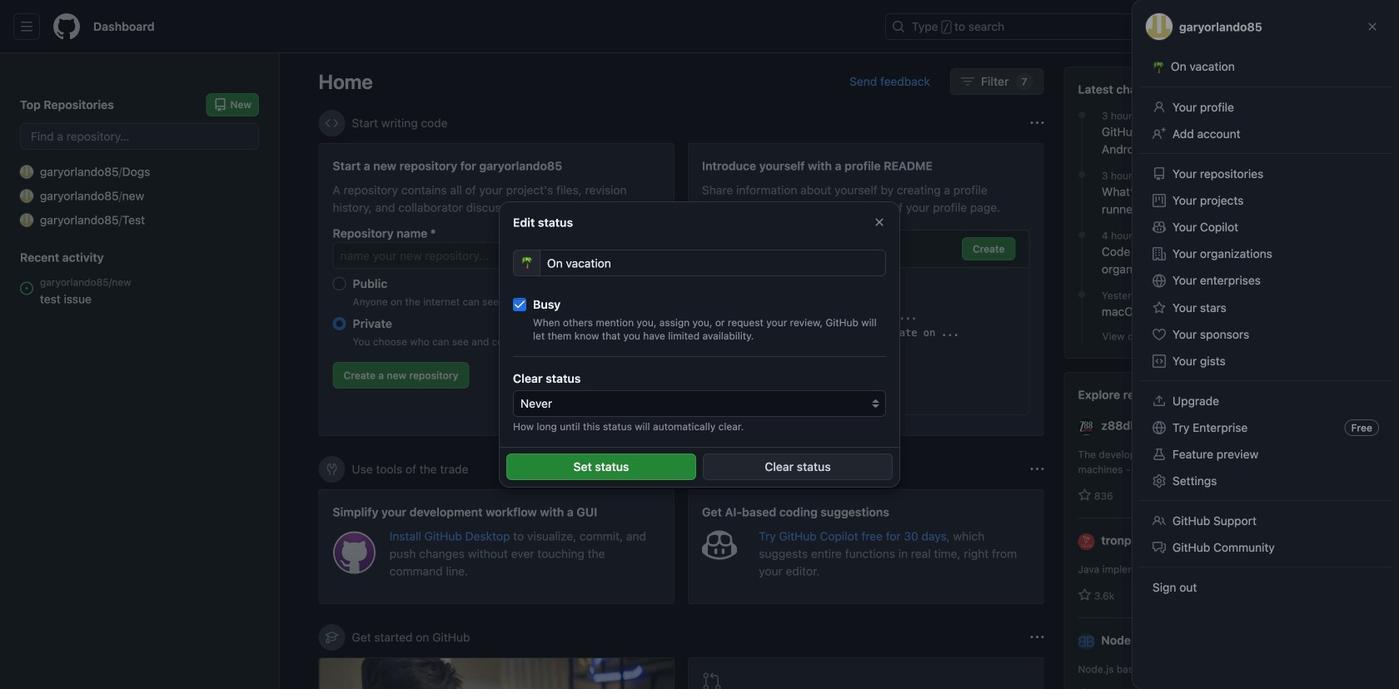 Task type: vqa. For each thing, say whether or not it's contained in the screenshot.
jupyter notebook
no



Task type: describe. For each thing, give the bounding box(es) containing it.
2 star image from the top
[[1079, 589, 1092, 602]]

dot fill image
[[1076, 168, 1089, 182]]

3 dot fill image from the top
[[1076, 288, 1089, 302]]

explore element
[[1064, 67, 1361, 690]]

command palette image
[[1157, 20, 1171, 33]]



Task type: locate. For each thing, give the bounding box(es) containing it.
dot fill image
[[1076, 108, 1089, 122], [1076, 228, 1089, 242], [1076, 288, 1089, 302]]

homepage image
[[53, 13, 80, 40]]

star image
[[1079, 489, 1092, 502], [1079, 589, 1092, 602]]

1 vertical spatial dot fill image
[[1076, 228, 1089, 242]]

triangle down image
[[1229, 20, 1242, 33]]

account element
[[0, 53, 280, 690]]

2 vertical spatial dot fill image
[[1076, 288, 1089, 302]]

explore repositories navigation
[[1064, 372, 1361, 690]]

2 dot fill image from the top
[[1076, 228, 1089, 242]]

1 dot fill image from the top
[[1076, 108, 1089, 122]]

plus image
[[1209, 20, 1222, 33]]

1 vertical spatial star image
[[1079, 589, 1092, 602]]

1 star image from the top
[[1079, 489, 1092, 502]]

0 vertical spatial star image
[[1079, 489, 1092, 502]]

0 vertical spatial dot fill image
[[1076, 108, 1089, 122]]



